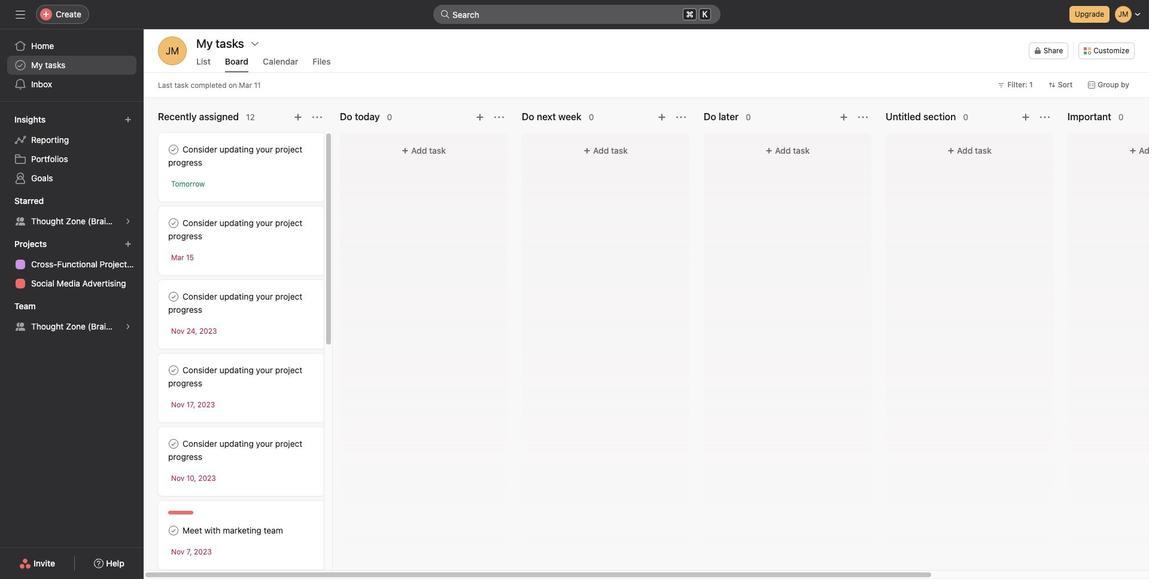 Task type: locate. For each thing, give the bounding box(es) containing it.
more section actions image
[[313, 113, 322, 122], [1041, 113, 1050, 122]]

mark complete image for 1st mark complete checkbox from the bottom of the page
[[166, 437, 181, 451]]

2 more section actions image from the left
[[1041, 113, 1050, 122]]

3 more section actions image from the left
[[859, 113, 868, 122]]

global element
[[0, 29, 144, 101]]

2 horizontal spatial add task image
[[839, 113, 849, 122]]

0 horizontal spatial add task image
[[657, 113, 667, 122]]

view profile settings image
[[158, 37, 187, 65]]

1 mark complete image from the top
[[166, 216, 181, 231]]

more section actions image
[[495, 113, 504, 122], [677, 113, 686, 122], [859, 113, 868, 122]]

0 vertical spatial mark complete image
[[166, 216, 181, 231]]

1 mark complete checkbox from the top
[[166, 143, 181, 157]]

1 horizontal spatial add task image
[[1021, 113, 1031, 122]]

Mark complete checkbox
[[166, 143, 181, 157], [166, 216, 181, 231], [166, 290, 181, 304], [166, 524, 181, 538]]

see details, thought zone (brainstorm space) image
[[125, 323, 132, 331]]

2 more section actions image from the left
[[677, 113, 686, 122]]

2 vertical spatial mark complete image
[[166, 524, 181, 538]]

1 mark complete image from the top
[[166, 143, 181, 157]]

add task image
[[293, 113, 303, 122], [475, 113, 485, 122], [839, 113, 849, 122]]

insights element
[[0, 109, 144, 190]]

1 horizontal spatial add task image
[[475, 113, 485, 122]]

mark complete image
[[166, 143, 181, 157], [166, 363, 181, 378], [166, 437, 181, 451]]

hide sidebar image
[[16, 10, 25, 19]]

Mark complete checkbox
[[166, 363, 181, 378], [166, 437, 181, 451]]

1 horizontal spatial more section actions image
[[677, 113, 686, 122]]

more section actions image for 1st add task image
[[677, 113, 686, 122]]

2 vertical spatial mark complete image
[[166, 437, 181, 451]]

0 horizontal spatial add task image
[[293, 113, 303, 122]]

show options image
[[250, 39, 260, 48]]

1 more section actions image from the left
[[495, 113, 504, 122]]

new project or portfolio image
[[125, 241, 132, 248]]

4 mark complete checkbox from the top
[[166, 524, 181, 538]]

mark complete image for 1st mark complete option from the bottom of the page
[[166, 524, 181, 538]]

1 vertical spatial mark complete image
[[166, 290, 181, 304]]

1 horizontal spatial more section actions image
[[1041, 113, 1050, 122]]

3 mark complete image from the top
[[166, 524, 181, 538]]

None field
[[433, 5, 721, 24]]

0 horizontal spatial more section actions image
[[495, 113, 504, 122]]

2 horizontal spatial more section actions image
[[859, 113, 868, 122]]

3 mark complete image from the top
[[166, 437, 181, 451]]

0 vertical spatial mark complete image
[[166, 143, 181, 157]]

1 mark complete checkbox from the top
[[166, 363, 181, 378]]

1 more section actions image from the left
[[313, 113, 322, 122]]

add task image
[[657, 113, 667, 122], [1021, 113, 1031, 122]]

mark complete image for 2nd mark complete checkbox from the bottom
[[166, 363, 181, 378]]

2 mark complete image from the top
[[166, 290, 181, 304]]

1 add task image from the left
[[293, 113, 303, 122]]

1 vertical spatial mark complete image
[[166, 363, 181, 378]]

0 vertical spatial mark complete checkbox
[[166, 363, 181, 378]]

prominent image
[[441, 10, 450, 19]]

0 horizontal spatial more section actions image
[[313, 113, 322, 122]]

2 mark complete image from the top
[[166, 363, 181, 378]]

3 add task image from the left
[[839, 113, 849, 122]]

1 vertical spatial mark complete checkbox
[[166, 437, 181, 451]]

mark complete image
[[166, 216, 181, 231], [166, 290, 181, 304], [166, 524, 181, 538]]



Task type: describe. For each thing, give the bounding box(es) containing it.
starred element
[[0, 190, 144, 234]]

mark complete image for 3rd mark complete option from the top
[[166, 290, 181, 304]]

1 add task image from the left
[[657, 113, 667, 122]]

mark complete image for 4th mark complete option from the bottom
[[166, 143, 181, 157]]

more section actions image for first add task image from right
[[1041, 113, 1050, 122]]

mark complete image for third mark complete option from the bottom
[[166, 216, 181, 231]]

2 mark complete checkbox from the top
[[166, 437, 181, 451]]

2 add task image from the left
[[475, 113, 485, 122]]

2 mark complete checkbox from the top
[[166, 216, 181, 231]]

3 mark complete checkbox from the top
[[166, 290, 181, 304]]

2 add task image from the left
[[1021, 113, 1031, 122]]

Search tasks, projects, and more text field
[[433, 5, 721, 24]]

projects element
[[0, 234, 144, 296]]

see details, thought zone (brainstorm space) image
[[125, 218, 132, 225]]

teams element
[[0, 296, 144, 339]]

more section actions image for 2nd add task icon from the right
[[495, 113, 504, 122]]

more section actions image for third add task icon from left
[[859, 113, 868, 122]]

new insights image
[[125, 116, 132, 123]]

more section actions image for third add task icon from the right
[[313, 113, 322, 122]]



Task type: vqa. For each thing, say whether or not it's contained in the screenshot.
the bottom Open user profile icon
no



